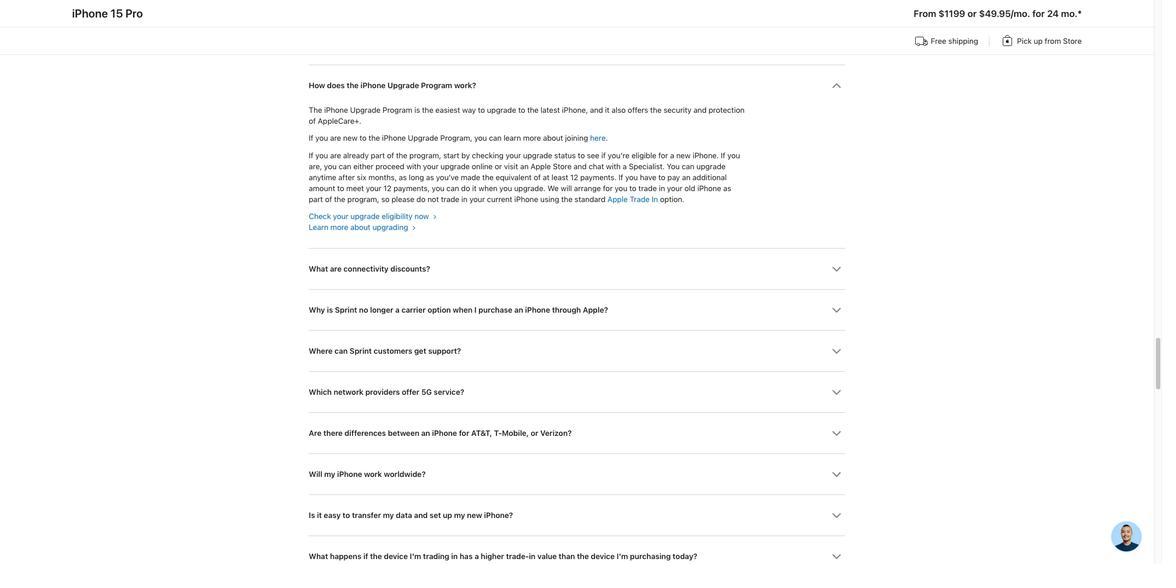 Task type: vqa. For each thing, say whether or not it's contained in the screenshot.
'Learn More About Cellular And Which Carriers Support Apple Watch'
no



Task type: describe. For each thing, give the bounding box(es) containing it.
2 with from the left
[[606, 162, 621, 171]]

meet
[[346, 184, 364, 193]]

why is sprint no longer a carrier option when i purchase an iphone through apple? button
[[309, 290, 846, 330]]

where can sprint customers get support?
[[309, 347, 461, 355]]

*
[[1078, 8, 1083, 19]]

the up already
[[369, 134, 380, 143]]

upgrade down start
[[441, 162, 470, 171]]

payments,
[[394, 184, 430, 193]]

checking
[[472, 151, 504, 160]]

connectivity
[[344, 264, 389, 273]]

chevrondown image for will my iphone work worldwide?
[[833, 470, 842, 479]]

eligibility
[[382, 212, 413, 221]]

upgrade inside the iphone upgrade program is the easiest way to upgrade to the latest iphone, and it also offers the security and protection of applecare+.
[[487, 106, 517, 115]]

5g
[[422, 388, 432, 396]]

what happens if the device i'm trading in has a higher trade-in value than the device i'm purchasing today? button
[[309, 536, 846, 564]]

iphone 15 pro
[[72, 7, 143, 20]]

which network providers offer 5g service? button
[[309, 372, 846, 412]]

in left value at the left of page
[[529, 552, 536, 561]]

latest
[[541, 106, 560, 115]]

from
[[914, 8, 937, 19]]

made
[[461, 173, 481, 182]]

your up long at the top
[[423, 162, 439, 171]]

mo.
[[1062, 8, 1078, 19]]

more inside check your upgrade eligibility now learn more about upgrading
[[331, 223, 349, 232]]

an right the purchase
[[515, 305, 524, 314]]

program inside dropdown button
[[421, 81, 453, 90]]

and inside if you are already part of the program, start by checking your upgrade status to see if you're eligible for a new iphone. if you are, you can either proceed with your upgrade online or visit an apple store and chat with a specialist. you can upgrade anytime after six months, as long as you've made the equivalent of at least 12 payments. if you have to pay an additional amount to meet your 12 payments, you can do it when you upgrade. we will arrange for you to trade in your old iphone as part of the program, so please do not trade in your current iphone using the standard
[[574, 162, 587, 171]]

to inside dropdown button
[[343, 511, 350, 520]]

upgrading
[[373, 223, 408, 232]]

if you are new to the iphone upgrade program, you can learn more about joining here .
[[309, 134, 608, 143]]

purchasing
[[630, 552, 671, 561]]

of left at
[[534, 173, 541, 182]]

iphone up proceed
[[382, 134, 406, 143]]

iphone?
[[484, 511, 513, 520]]

start
[[443, 151, 460, 160]]

option
[[428, 305, 451, 314]]

you up not
[[432, 184, 445, 193]]

the right happens
[[370, 552, 382, 561]]

the inside how does the iphone upgrade program work? dropdown button
[[347, 81, 359, 90]]

your up "visit"
[[506, 151, 521, 160]]

$49.95
[[980, 8, 1012, 19]]

work
[[364, 470, 382, 479]]

discounts?
[[391, 264, 430, 273]]

verizon?
[[541, 429, 572, 438]]

can down you've
[[447, 184, 459, 193]]

2 horizontal spatial my
[[454, 511, 465, 520]]

the down amount
[[334, 195, 346, 204]]

1 horizontal spatial my
[[383, 511, 394, 520]]

you're
[[608, 151, 630, 160]]

anytime
[[309, 173, 337, 182]]

does
[[327, 81, 345, 90]]

upgrade inside dropdown button
[[388, 81, 419, 90]]

set
[[430, 511, 441, 520]]

store inside if you are already part of the program, start by checking your upgrade status to see if you're eligible for a new iphone. if you are, you can either proceed with your upgrade online or visit an apple store and chat with a specialist. you can upgrade anytime after six months, as long as you've made the equivalent of at least 12 payments. if you have to pay an additional amount to meet your 12 payments, you can do it when you upgrade. we will arrange for you to trade in your old iphone as part of the program, so please do not trade in your current iphone using the standard
[[553, 162, 572, 171]]

the right offers
[[651, 106, 662, 115]]

where can sprint customers get support? button
[[309, 331, 846, 371]]

is inside the iphone upgrade program is the easiest way to upgrade to the latest iphone, and it also offers the security and protection of applecare+.
[[415, 106, 420, 115]]

iphone left through
[[525, 305, 550, 314]]

eligible
[[632, 151, 657, 160]]

for left 24 at the right of the page
[[1033, 8, 1046, 19]]

least
[[552, 173, 569, 182]]

it inside if you are already part of the program, start by checking your upgrade status to see if you're eligible for a new iphone. if you are, you can either proceed with your upgrade online or visit an apple store and chat with a specialist. you can upgrade anytime after six months, as long as you've made the equivalent of at least 12 payments. if you have to pay an additional amount to meet your 12 payments, you can do it when you upgrade. we will arrange for you to trade in your old iphone as part of the program, so please do not trade in your current iphone using the standard
[[472, 184, 477, 193]]

upgrade up the additional
[[697, 162, 726, 171]]

list item containing how does the iphone upgrade program work?
[[309, 64, 846, 248]]

already
[[343, 151, 369, 160]]

online
[[472, 162, 493, 171]]

network
[[334, 388, 364, 396]]

upgrade inside check your upgrade eligibility now learn more about upgrading
[[351, 212, 380, 221]]

which
[[309, 388, 332, 396]]

your left current
[[470, 195, 485, 204]]

iphone 15 pro link
[[72, 7, 143, 20]]

when inside if you are already part of the program, start by checking your upgrade status to see if you're eligible for a new iphone. if you are, you can either proceed with your upgrade online or visit an apple store and chat with a specialist. you can upgrade anytime after six months, as long as you've made the equivalent of at least 12 payments. if you have to pay an additional amount to meet your 12 payments, you can do it when you upgrade. we will arrange for you to trade in your old iphone as part of the program, so please do not trade in your current iphone using the standard
[[479, 184, 498, 193]]

there
[[324, 429, 343, 438]]

an up old
[[682, 173, 691, 182]]

0 vertical spatial program,
[[410, 151, 441, 160]]

trading
[[423, 552, 450, 561]]

will my iphone work worldwide? button
[[309, 454, 846, 494]]

you up are,
[[316, 151, 328, 160]]

your down pay
[[667, 184, 683, 193]]

value
[[538, 552, 557, 561]]

option.
[[660, 195, 685, 204]]

the right "than"
[[577, 552, 589, 561]]

0 horizontal spatial trade
[[441, 195, 460, 204]]

than
[[559, 552, 575, 561]]

you up apple trade in link
[[615, 184, 628, 193]]

iphone down the additional
[[698, 184, 722, 193]]

check
[[309, 212, 331, 221]]

2 horizontal spatial as
[[724, 184, 732, 193]]

no
[[359, 305, 368, 314]]

how
[[309, 81, 325, 90]]

easy
[[324, 511, 341, 520]]

can left learn
[[489, 134, 502, 143]]

support?
[[428, 347, 461, 355]]

upgrade.
[[514, 184, 546, 193]]

to down after
[[337, 184, 344, 193]]

what happens if the device i'm trading in has a higher trade-in value than the device i'm purchasing today?
[[309, 552, 698, 561]]

to up apple trade in link
[[630, 184, 637, 193]]

when inside dropdown button
[[453, 305, 473, 314]]

can up after
[[339, 162, 352, 171]]

if inside dropdown button
[[364, 552, 368, 561]]

iphone left work
[[337, 470, 362, 479]]

apple?
[[583, 305, 608, 314]]

so
[[381, 195, 390, 204]]

status
[[555, 151, 576, 160]]

1 horizontal spatial about
[[543, 134, 563, 143]]

you up checking in the left top of the page
[[475, 134, 487, 143]]

differences
[[345, 429, 386, 438]]

the down online
[[483, 173, 494, 182]]

six
[[357, 173, 367, 182]]

the down will
[[562, 195, 573, 204]]

can inside dropdown button
[[335, 347, 348, 355]]

iphone right does
[[361, 81, 386, 90]]

old
[[685, 184, 696, 193]]

1 vertical spatial program,
[[348, 195, 379, 204]]

easiest
[[436, 106, 460, 115]]

it inside the iphone upgrade program is the easiest way to upgrade to the latest iphone, and it also offers the security and protection of applecare+.
[[605, 106, 610, 115]]

joining
[[565, 134, 588, 143]]

0 horizontal spatial as
[[399, 173, 407, 182]]

why
[[309, 305, 325, 314]]

to up already
[[360, 134, 367, 143]]

the up proceed
[[396, 151, 408, 160]]

check your upgrade eligibility now link
[[309, 212, 437, 221]]

for down payments.
[[603, 184, 613, 193]]

are for new
[[330, 134, 341, 143]]

please
[[392, 195, 415, 204]]

free
[[932, 37, 947, 45]]

1 vertical spatial apple
[[608, 195, 628, 204]]

to right way
[[478, 106, 485, 115]]

the left "latest"
[[528, 106, 539, 115]]

chevrondown image for service?
[[833, 388, 842, 397]]

0 vertical spatial more
[[523, 134, 541, 143]]

iphone down upgrade. on the left of page
[[515, 195, 539, 204]]

are,
[[309, 162, 322, 171]]

your inside check your upgrade eligibility now learn more about upgrading
[[333, 212, 349, 221]]

to left pay
[[659, 173, 666, 182]]

between
[[388, 429, 420, 438]]

where
[[309, 347, 333, 355]]

is it easy to transfer my data and set up my new iphone?
[[309, 511, 513, 520]]

what are connectivity discounts?
[[309, 264, 430, 273]]

happens
[[330, 552, 362, 561]]

longer
[[370, 305, 394, 314]]

of down amount
[[325, 195, 332, 204]]

you
[[667, 162, 680, 171]]

providers
[[366, 388, 400, 396]]

shipping
[[949, 37, 979, 45]]

pick
[[1018, 37, 1032, 45]]

0 vertical spatial do
[[461, 184, 470, 193]]

either
[[354, 162, 374, 171]]

2 device from the left
[[591, 552, 615, 561]]

0 vertical spatial part
[[371, 151, 385, 160]]



Task type: locate. For each thing, give the bounding box(es) containing it.
0 vertical spatial list item
[[309, 0, 846, 23]]

my right will
[[324, 470, 335, 479]]

3 chevrondown image from the top
[[833, 347, 842, 356]]

iphone
[[361, 81, 386, 90], [324, 106, 348, 115], [382, 134, 406, 143], [698, 184, 722, 193], [515, 195, 539, 204], [525, 305, 550, 314], [432, 429, 457, 438], [337, 470, 362, 479]]

1 vertical spatial what
[[309, 552, 328, 561]]

to left "latest"
[[519, 106, 526, 115]]

program, up long at the top
[[410, 151, 441, 160]]

$1199
[[939, 8, 966, 19]]

1 list item from the top
[[309, 0, 846, 23]]

or right $1199
[[968, 8, 977, 19]]

1 i'm from the left
[[410, 552, 421, 561]]

0 vertical spatial upgrade
[[388, 81, 419, 90]]

0 horizontal spatial with
[[407, 162, 421, 171]]

a inside dropdown button
[[396, 305, 400, 314]]

0 horizontal spatial about
[[351, 223, 371, 232]]

/mo.
[[1012, 8, 1031, 19]]

with up long at the top
[[407, 162, 421, 171]]

0 horizontal spatial when
[[453, 305, 473, 314]]

sprint for is
[[335, 305, 357, 314]]

offer
[[402, 388, 420, 396]]

or inside if you are already part of the program, start by checking your upgrade status to see if you're eligible for a new iphone. if you are, you can either proceed with your upgrade online or visit an apple store and chat with a specialist. you can upgrade anytime after six months, as long as you've made the equivalent of at least 12 payments. if you have to pay an additional amount to meet your 12 payments, you can do it when you upgrade. we will arrange for you to trade in your old iphone as part of the program, so please do not trade in your current iphone using the standard
[[495, 162, 502, 171]]

0 vertical spatial it
[[605, 106, 610, 115]]

are
[[309, 429, 322, 438]]

2 vertical spatial are
[[330, 264, 342, 273]]

2 what from the top
[[309, 552, 328, 561]]

today?
[[673, 552, 698, 561]]

iphone,
[[562, 106, 588, 115]]

0 vertical spatial are
[[330, 134, 341, 143]]

program down how does the iphone upgrade program work?
[[383, 106, 413, 115]]

upgrade up learn
[[487, 106, 517, 115]]

your
[[506, 151, 521, 160], [423, 162, 439, 171], [366, 184, 382, 193], [667, 184, 683, 193], [470, 195, 485, 204], [333, 212, 349, 221]]

24
[[1048, 8, 1059, 19]]

you
[[316, 134, 328, 143], [475, 134, 487, 143], [316, 151, 328, 160], [728, 151, 741, 160], [324, 162, 337, 171], [626, 173, 638, 182], [432, 184, 445, 193], [500, 184, 512, 193], [615, 184, 628, 193]]

about inside check your upgrade eligibility now learn more about upgrading
[[351, 223, 371, 232]]

your right the check
[[333, 212, 349, 221]]

can right where
[[335, 347, 348, 355]]

months,
[[369, 173, 397, 182]]

1 vertical spatial more
[[331, 223, 349, 232]]

also
[[612, 106, 626, 115]]

0 vertical spatial program
[[421, 81, 453, 90]]

what are connectivity discounts? button
[[309, 249, 846, 289]]

will
[[309, 470, 322, 479]]

or right the 'mobile,'
[[531, 429, 539, 438]]

what for what are connectivity discounts?
[[309, 264, 328, 273]]

t-
[[494, 429, 502, 438]]

after
[[339, 173, 355, 182]]

sprint left the 'no'
[[335, 305, 357, 314]]

0 horizontal spatial is
[[327, 305, 333, 314]]

payments.
[[581, 173, 617, 182]]

program,
[[410, 151, 441, 160], [348, 195, 379, 204]]

0 vertical spatial chevrondown image
[[833, 264, 842, 274]]

chevrondown image inside is it easy to transfer my data and set up my new iphone? dropdown button
[[833, 511, 842, 520]]

visit
[[504, 162, 518, 171]]

0 horizontal spatial new
[[343, 134, 358, 143]]

transfer
[[352, 511, 381, 520]]

or inside are there differences between an iphone for at&t, t-mobile, or verizon? dropdown button
[[531, 429, 539, 438]]

0 vertical spatial 12
[[571, 173, 579, 182]]

1 horizontal spatial program
[[421, 81, 453, 90]]

are inside if you are already part of the program, start by checking your upgrade status to see if you're eligible for a new iphone. if you are, you can either proceed with your upgrade online or visit an apple store and chat with a specialist. you can upgrade anytime after six months, as long as you've made the equivalent of at least 12 payments. if you have to pay an additional amount to meet your 12 payments, you can do it when you upgrade. we will arrange for you to trade in your old iphone as part of the program, so please do not trade in your current iphone using the standard
[[330, 151, 341, 160]]

1 horizontal spatial do
[[461, 184, 470, 193]]

by
[[462, 151, 470, 160]]

chevrondown image inside are there differences between an iphone for at&t, t-mobile, or verizon? dropdown button
[[833, 429, 842, 438]]

of up proceed
[[387, 151, 394, 160]]

.
[[606, 134, 608, 143]]

a right has
[[475, 552, 479, 561]]

1 vertical spatial chevrondown image
[[833, 388, 842, 397]]

a right longer
[[396, 305, 400, 314]]

has
[[460, 552, 473, 561]]

purchase
[[479, 305, 513, 314]]

can right you
[[682, 162, 695, 171]]

list
[[72, 33, 1083, 52]]

chat
[[589, 162, 604, 171]]

0 vertical spatial about
[[543, 134, 563, 143]]

0 horizontal spatial i'm
[[410, 552, 421, 561]]

what
[[309, 264, 328, 273], [309, 552, 328, 561]]

chevrondown image
[[833, 81, 842, 90], [833, 305, 842, 315], [833, 347, 842, 356], [833, 470, 842, 479], [833, 511, 842, 520], [833, 552, 842, 561]]

have
[[640, 173, 657, 182]]

free shipping
[[932, 37, 979, 45]]

in
[[652, 195, 658, 204]]

it left also
[[605, 106, 610, 115]]

0 horizontal spatial store
[[553, 162, 572, 171]]

it inside is it easy to transfer my data and set up my new iphone? dropdown button
[[317, 511, 322, 520]]

as down the additional
[[724, 184, 732, 193]]

1 horizontal spatial more
[[523, 134, 541, 143]]

chevrondown image inside what are connectivity discounts? dropdown button
[[833, 264, 842, 274]]

1 are from the top
[[330, 134, 341, 143]]

1 vertical spatial about
[[351, 223, 371, 232]]

1 horizontal spatial it
[[472, 184, 477, 193]]

it right is
[[317, 511, 322, 520]]

an right between
[[422, 429, 430, 438]]

chevrondown image inside how does the iphone upgrade program work? dropdown button
[[833, 81, 842, 90]]

program,
[[441, 134, 473, 143]]

of down the
[[309, 117, 316, 126]]

2 vertical spatial upgrade
[[408, 134, 439, 143]]

0 horizontal spatial 12
[[384, 184, 392, 193]]

6 chevrondown image from the top
[[833, 552, 842, 561]]

get
[[415, 347, 427, 355]]

and left set
[[414, 511, 428, 520]]

for inside dropdown button
[[459, 429, 470, 438]]

2 horizontal spatial it
[[605, 106, 610, 115]]

store up least
[[553, 162, 572, 171]]

at&t,
[[471, 429, 492, 438]]

in up "option." at the right
[[659, 184, 665, 193]]

trade right not
[[441, 195, 460, 204]]

the
[[309, 106, 322, 115]]

chevrondown image inside the what happens if the device i'm trading in has a higher trade-in value than the device i'm purchasing today? dropdown button
[[833, 552, 842, 561]]

additional
[[693, 173, 727, 182]]

is
[[415, 106, 420, 115], [327, 305, 333, 314]]

do left not
[[417, 195, 426, 204]]

i'm
[[410, 552, 421, 561], [617, 552, 628, 561]]

2 vertical spatial or
[[531, 429, 539, 438]]

are left "connectivity"
[[330, 264, 342, 273]]

2 are from the top
[[330, 151, 341, 160]]

work?
[[454, 81, 476, 90]]

iphone up applecare+.
[[324, 106, 348, 115]]

chevrondown image for what happens if the device i'm trading in has a higher trade-in value than the device i'm purchasing today?
[[833, 552, 842, 561]]

0 horizontal spatial my
[[324, 470, 335, 479]]

new up already
[[343, 134, 358, 143]]

learn more about upgrading link
[[309, 223, 416, 232]]

you've
[[436, 173, 459, 182]]

or
[[968, 8, 977, 19], [495, 162, 502, 171], [531, 429, 539, 438]]

do
[[461, 184, 470, 193], [417, 195, 426, 204]]

up inside list
[[1035, 37, 1043, 45]]

new inside dropdown button
[[467, 511, 482, 520]]

1 vertical spatial when
[[453, 305, 473, 314]]

it down made at the left
[[472, 184, 477, 193]]

1 vertical spatial program
[[383, 106, 413, 115]]

you down applecare+.
[[316, 134, 328, 143]]

to left see
[[578, 151, 585, 160]]

for
[[1033, 8, 1046, 19], [659, 151, 669, 160], [603, 184, 613, 193], [459, 429, 470, 438]]

you up anytime
[[324, 162, 337, 171]]

1 horizontal spatial as
[[426, 173, 434, 182]]

is left easiest
[[415, 106, 420, 115]]

i'm left trading
[[410, 552, 421, 561]]

in left has
[[451, 552, 458, 561]]

a inside dropdown button
[[475, 552, 479, 561]]

are
[[330, 134, 341, 143], [330, 151, 341, 160], [330, 264, 342, 273]]

0 vertical spatial store
[[1064, 37, 1083, 45]]

program up easiest
[[421, 81, 453, 90]]

are for already
[[330, 151, 341, 160]]

offers
[[628, 106, 649, 115]]

2 list item from the top
[[309, 64, 846, 248]]

chevrondown image
[[833, 264, 842, 274], [833, 388, 842, 397], [833, 429, 842, 438]]

1 what from the top
[[309, 264, 328, 273]]

what up why in the bottom of the page
[[309, 264, 328, 273]]

0 horizontal spatial apple
[[531, 162, 551, 171]]

part down amount
[[309, 195, 323, 204]]

1 horizontal spatial up
[[1035, 37, 1043, 45]]

for up you
[[659, 151, 669, 160]]

1 horizontal spatial apple
[[608, 195, 628, 204]]

12 up will
[[571, 173, 579, 182]]

apple up at
[[531, 162, 551, 171]]

and inside dropdown button
[[414, 511, 428, 520]]

0 vertical spatial apple
[[531, 162, 551, 171]]

1 horizontal spatial or
[[531, 429, 539, 438]]

program inside the iphone upgrade program is the easiest way to upgrade to the latest iphone, and it also offers the security and protection of applecare+.
[[383, 106, 413, 115]]

device
[[384, 552, 408, 561], [591, 552, 615, 561]]

0 vertical spatial up
[[1035, 37, 1043, 45]]

new
[[343, 134, 358, 143], [677, 151, 691, 160], [467, 511, 482, 520]]

upgrade up at
[[523, 151, 553, 160]]

trade down have
[[639, 184, 657, 193]]

worldwide?
[[384, 470, 426, 479]]

2 vertical spatial new
[[467, 511, 482, 520]]

iphone inside the iphone upgrade program is the easiest way to upgrade to the latest iphone, and it also offers the security and protection of applecare+.
[[324, 106, 348, 115]]

chevrondown image for is it easy to transfer my data and set up my new iphone?
[[833, 511, 842, 520]]

up right set
[[443, 511, 452, 520]]

the left easiest
[[422, 106, 434, 115]]

list item
[[309, 0, 846, 23], [309, 64, 846, 248]]

new up you
[[677, 151, 691, 160]]

1 vertical spatial new
[[677, 151, 691, 160]]

about
[[543, 134, 563, 143], [351, 223, 371, 232]]

0 horizontal spatial or
[[495, 162, 502, 171]]

new inside if you are already part of the program, start by checking your upgrade status to see if you're eligible for a new iphone. if you are, you can either proceed with your upgrade online or visit an apple store and chat with a specialist. you can upgrade anytime after six months, as long as you've made the equivalent of at least 12 payments. if you have to pay an additional amount to meet your 12 payments, you can do it when you upgrade. we will arrange for you to trade in your old iphone as part of the program, so please do not trade in your current iphone using the standard
[[677, 151, 691, 160]]

you up current
[[500, 184, 512, 193]]

you left have
[[626, 173, 638, 182]]

0 vertical spatial sprint
[[335, 305, 357, 314]]

when
[[479, 184, 498, 193], [453, 305, 473, 314]]

chevrondown image for where can sprint customers get support?
[[833, 347, 842, 356]]

0 horizontal spatial do
[[417, 195, 426, 204]]

1 chevrondown image from the top
[[833, 81, 842, 90]]

12 up so
[[384, 184, 392, 193]]

which network providers offer 5g service?
[[309, 388, 465, 396]]

device right "than"
[[591, 552, 615, 561]]

if right happens
[[364, 552, 368, 561]]

is inside dropdown button
[[327, 305, 333, 314]]

1 horizontal spatial when
[[479, 184, 498, 193]]

amount
[[309, 184, 335, 193]]

0 vertical spatial trade
[[639, 184, 657, 193]]

1 horizontal spatial device
[[591, 552, 615, 561]]

proceed
[[376, 162, 405, 171]]

apple left trade
[[608, 195, 628, 204]]

learn
[[504, 134, 521, 143]]

1 vertical spatial store
[[553, 162, 572, 171]]

1 vertical spatial part
[[309, 195, 323, 204]]

protection
[[709, 106, 745, 115]]

using
[[541, 195, 560, 204]]

2 vertical spatial chevrondown image
[[833, 429, 842, 438]]

we
[[548, 184, 559, 193]]

2 chevrondown image from the top
[[833, 388, 842, 397]]

0 vertical spatial or
[[968, 8, 977, 19]]

and
[[590, 106, 603, 115], [694, 106, 707, 115], [574, 162, 587, 171], [414, 511, 428, 520]]

2 vertical spatial it
[[317, 511, 322, 520]]

with down you're
[[606, 162, 621, 171]]

1 horizontal spatial 12
[[571, 173, 579, 182]]

1 horizontal spatial with
[[606, 162, 621, 171]]

are down applecare+.
[[330, 134, 341, 143]]

as left long at the top
[[399, 173, 407, 182]]

1 horizontal spatial is
[[415, 106, 420, 115]]

now
[[415, 212, 429, 221]]

chevrondown image inside "where can sprint customers get support?" dropdown button
[[833, 347, 842, 356]]

an
[[520, 162, 529, 171], [682, 173, 691, 182], [515, 305, 524, 314], [422, 429, 430, 438]]

if inside if you are already part of the program, start by checking your upgrade status to see if you're eligible for a new iphone. if you are, you can either proceed with your upgrade online or visit an apple store and chat with a specialist. you can upgrade anytime after six months, as long as you've made the equivalent of at least 12 payments. if you have to pay an additional amount to meet your 12 payments, you can do it when you upgrade. we will arrange for you to trade in your old iphone as part of the program, so please do not trade in your current iphone using the standard
[[602, 151, 606, 160]]

1 vertical spatial list item
[[309, 64, 846, 248]]

2 horizontal spatial new
[[677, 151, 691, 160]]

0 horizontal spatial if
[[364, 552, 368, 561]]

will
[[561, 184, 572, 193]]

customers
[[374, 347, 413, 355]]

if
[[602, 151, 606, 160], [364, 552, 368, 561]]

chevrondown image inside why is sprint no longer a carrier option when i purchase an iphone through apple? dropdown button
[[833, 305, 842, 315]]

0 horizontal spatial part
[[309, 195, 323, 204]]

do down made at the left
[[461, 184, 470, 193]]

0 horizontal spatial it
[[317, 511, 322, 520]]

0 vertical spatial what
[[309, 264, 328, 273]]

new left iphone?
[[467, 511, 482, 520]]

1 horizontal spatial i'm
[[617, 552, 628, 561]]

1 vertical spatial do
[[417, 195, 426, 204]]

a down you're
[[623, 162, 627, 171]]

iphone left at&t,
[[432, 429, 457, 438]]

1 vertical spatial is
[[327, 305, 333, 314]]

it
[[605, 106, 610, 115], [472, 184, 477, 193], [317, 511, 322, 520]]

for left at&t,
[[459, 429, 470, 438]]

store right from
[[1064, 37, 1083, 45]]

sprint inside why is sprint no longer a carrier option when i purchase an iphone through apple? dropdown button
[[335, 305, 357, 314]]

are inside what are connectivity discounts? dropdown button
[[330, 264, 342, 273]]

how does the iphone upgrade program work? button
[[309, 65, 846, 105]]

is right why in the bottom of the page
[[327, 305, 333, 314]]

0 horizontal spatial program,
[[348, 195, 379, 204]]

a up you
[[671, 151, 675, 160]]

list containing free shipping
[[72, 33, 1083, 52]]

part up proceed
[[371, 151, 385, 160]]

your down months,
[[366, 184, 382, 193]]

5 chevrondown image from the top
[[833, 511, 842, 520]]

the right does
[[347, 81, 359, 90]]

can
[[489, 134, 502, 143], [339, 162, 352, 171], [682, 162, 695, 171], [447, 184, 459, 193], [335, 347, 348, 355]]

chevrondown image for iphone
[[833, 429, 842, 438]]

way
[[463, 106, 476, 115]]

0 vertical spatial new
[[343, 134, 358, 143]]

an right "visit"
[[520, 162, 529, 171]]

applecare+.
[[318, 117, 362, 126]]

1 with from the left
[[407, 162, 421, 171]]

in down made at the left
[[462, 195, 468, 204]]

1 chevrondown image from the top
[[833, 264, 842, 274]]

1 vertical spatial trade
[[441, 195, 460, 204]]

apple
[[531, 162, 551, 171], [608, 195, 628, 204]]

my right set
[[454, 511, 465, 520]]

chevrondown image inside the 'which network providers offer 5g service?' dropdown button
[[833, 388, 842, 397]]

2 chevrondown image from the top
[[833, 305, 842, 315]]

1 vertical spatial sprint
[[350, 347, 372, 355]]

1 vertical spatial 12
[[384, 184, 392, 193]]

standard
[[575, 195, 606, 204]]

pick up from store
[[1018, 37, 1083, 45]]

are left already
[[330, 151, 341, 160]]

i
[[475, 305, 477, 314]]

1 horizontal spatial program,
[[410, 151, 441, 160]]

3 are from the top
[[330, 264, 342, 273]]

0 vertical spatial when
[[479, 184, 498, 193]]

0 vertical spatial if
[[602, 151, 606, 160]]

0 horizontal spatial device
[[384, 552, 408, 561]]

from $1199 or $49.95 /mo. for 24 mo. *
[[914, 8, 1083, 19]]

4 chevrondown image from the top
[[833, 470, 842, 479]]

upgrade
[[487, 106, 517, 115], [523, 151, 553, 160], [441, 162, 470, 171], [697, 162, 726, 171], [351, 212, 380, 221]]

2 horizontal spatial or
[[968, 8, 977, 19]]

0 horizontal spatial program
[[383, 106, 413, 115]]

apple inside if you are already part of the program, start by checking your upgrade status to see if you're eligible for a new iphone. if you are, you can either proceed with your upgrade online or visit an apple store and chat with a specialist. you can upgrade anytime after six months, as long as you've made the equivalent of at least 12 payments. if you have to pay an additional amount to meet your 12 payments, you can do it when you upgrade. we will arrange for you to trade in your old iphone as part of the program, so please do not trade in your current iphone using the standard
[[531, 162, 551, 171]]

1 horizontal spatial part
[[371, 151, 385, 160]]

device left trading
[[384, 552, 408, 561]]

2 i'm from the left
[[617, 552, 628, 561]]

1 vertical spatial are
[[330, 151, 341, 160]]

3 chevrondown image from the top
[[833, 429, 842, 438]]

and right security
[[694, 106, 707, 115]]

0 horizontal spatial more
[[331, 223, 349, 232]]

my inside dropdown button
[[324, 470, 335, 479]]

store inside list
[[1064, 37, 1083, 45]]

when up current
[[479, 184, 498, 193]]

1 device from the left
[[384, 552, 408, 561]]

sprint for can
[[350, 347, 372, 355]]

1 vertical spatial upgrade
[[350, 106, 381, 115]]

of inside the iphone upgrade program is the easiest way to upgrade to the latest iphone, and it also offers the security and protection of applecare+.
[[309, 117, 316, 126]]

1 horizontal spatial store
[[1064, 37, 1083, 45]]

1 vertical spatial or
[[495, 162, 502, 171]]

up inside dropdown button
[[443, 511, 452, 520]]

apple trade in option.
[[608, 195, 685, 204]]

1 vertical spatial up
[[443, 511, 452, 520]]

and right iphone,
[[590, 106, 603, 115]]

carrier
[[402, 305, 426, 314]]

sprint inside "where can sprint customers get support?" dropdown button
[[350, 347, 372, 355]]

you right iphone.
[[728, 151, 741, 160]]

my left data
[[383, 511, 394, 520]]

0 vertical spatial is
[[415, 106, 420, 115]]

upgrade inside the iphone upgrade program is the easiest way to upgrade to the latest iphone, and it also offers the security and protection of applecare+.
[[350, 106, 381, 115]]

here link
[[591, 134, 606, 143]]

0 horizontal spatial up
[[443, 511, 452, 520]]

higher
[[481, 552, 504, 561]]

1 horizontal spatial new
[[467, 511, 482, 520]]

1 vertical spatial if
[[364, 552, 368, 561]]

chevrondown image for how does the iphone upgrade program work?
[[833, 81, 842, 90]]

chevrondown image inside will my iphone work worldwide? dropdown button
[[833, 470, 842, 479]]

chevrondown image for why is sprint no longer a carrier option when i purchase an iphone through apple?
[[833, 305, 842, 315]]

1 horizontal spatial trade
[[639, 184, 657, 193]]

1 vertical spatial it
[[472, 184, 477, 193]]

what for what happens if the device i'm trading in has a higher trade-in value than the device i'm purchasing today?
[[309, 552, 328, 561]]



